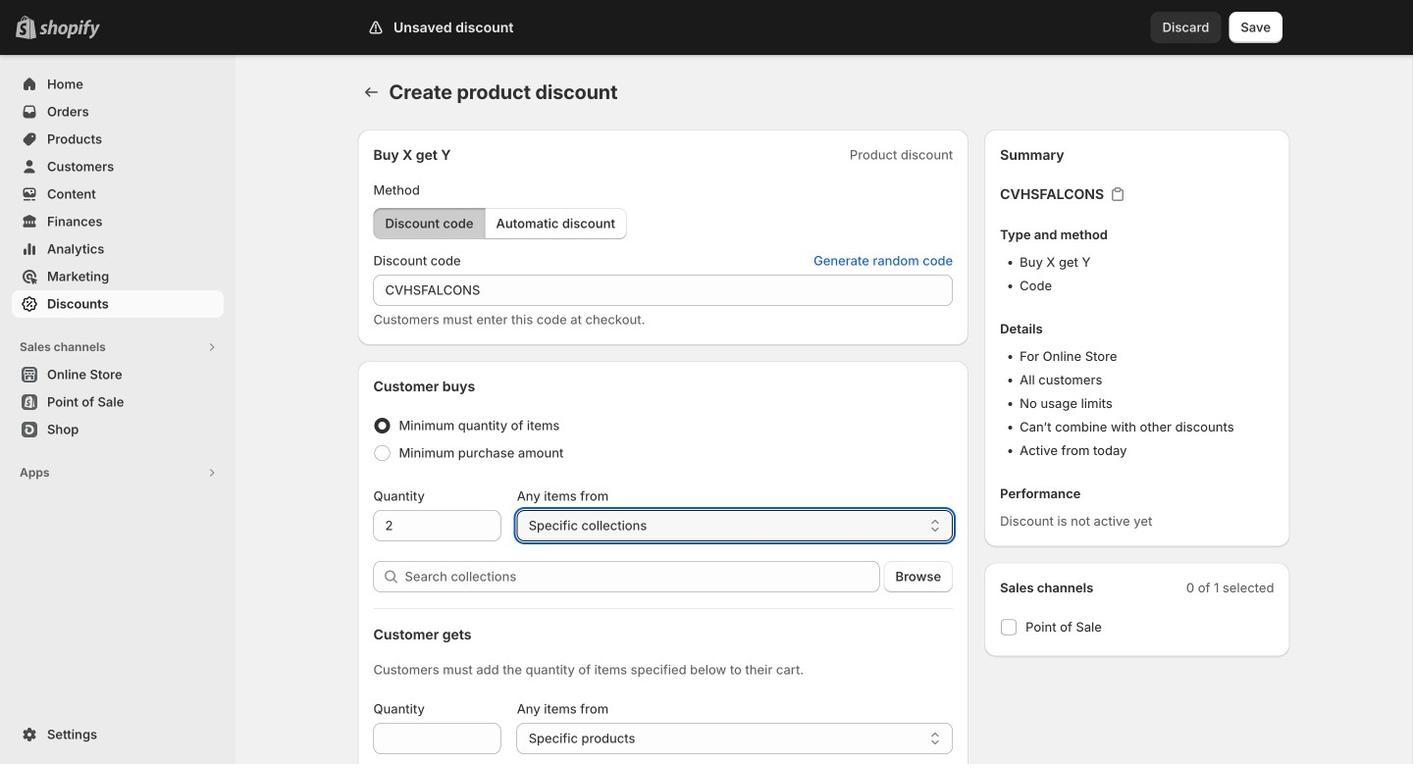 Task type: locate. For each thing, give the bounding box(es) containing it.
None text field
[[374, 511, 501, 542], [374, 724, 501, 755], [374, 511, 501, 542], [374, 724, 501, 755]]

None text field
[[374, 275, 954, 306]]

shopify image
[[39, 19, 100, 39]]



Task type: describe. For each thing, give the bounding box(es) containing it.
Search collections text field
[[405, 562, 880, 593]]



Task type: vqa. For each thing, say whether or not it's contained in the screenshot.
1st grid from the right
no



